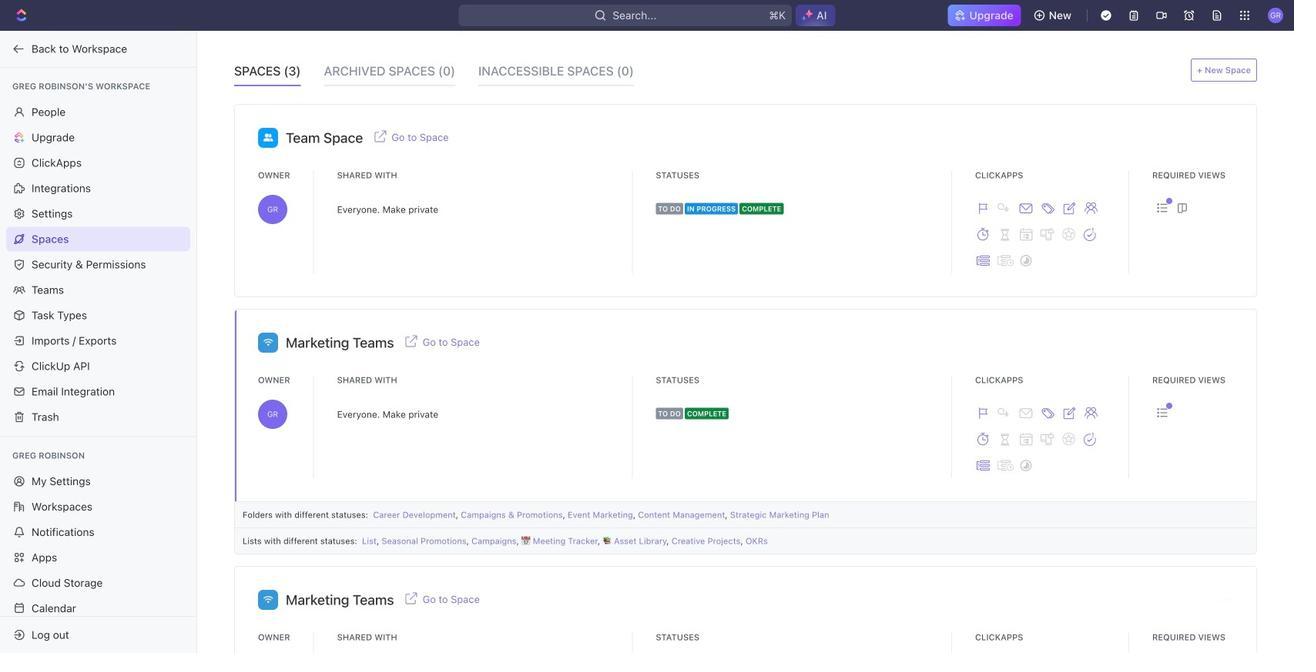 Task type: vqa. For each thing, say whether or not it's contained in the screenshot.
Team Space
no



Task type: locate. For each thing, give the bounding box(es) containing it.
user group image
[[263, 134, 273, 141]]

wifi image
[[263, 596, 273, 604]]

wifi image
[[263, 339, 273, 346]]



